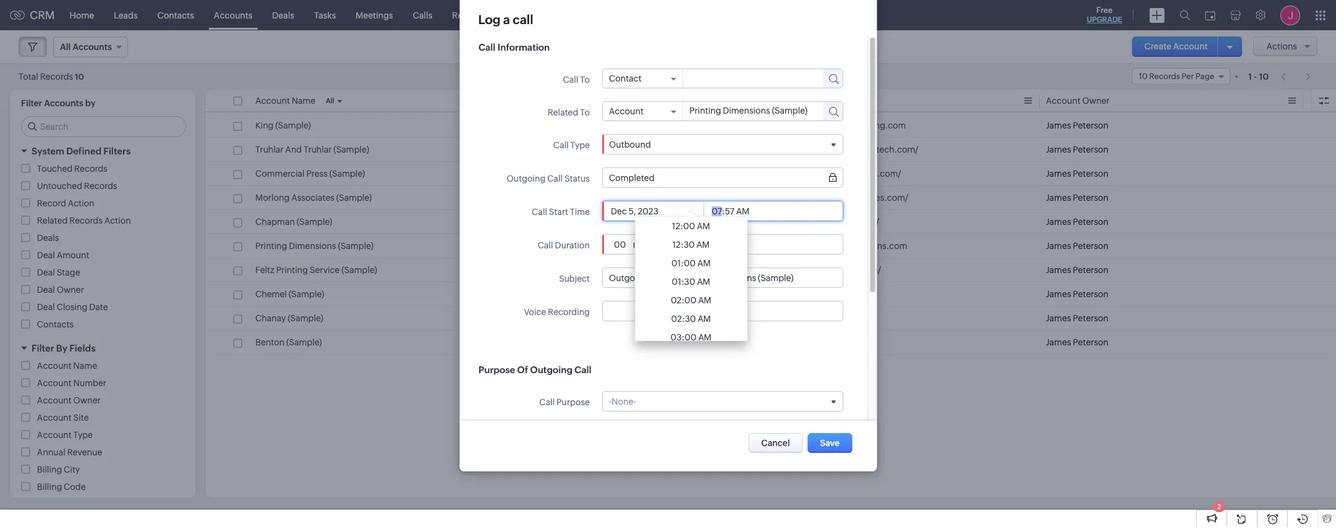 Task type: describe. For each thing, give the bounding box(es) containing it.
0 vertical spatial outgoing
[[506, 174, 545, 184]]

city
[[64, 465, 80, 475]]

james for http://chemelus.com/
[[1046, 289, 1071, 299]]

http://printingdimensions.com link
[[783, 240, 908, 252]]

defined
[[66, 146, 101, 156]]

peterson for http://truhlarandtruhlartech.com/
[[1073, 145, 1109, 155]]

james peterson for http://chanayus.com/
[[1046, 314, 1109, 323]]

(sample) inside 'link'
[[341, 265, 377, 275]]

555-555-5555 for feltz printing service (sample)
[[519, 265, 575, 275]]

king (sample) link
[[255, 119, 311, 132]]

status
[[564, 174, 589, 184]]

duration
[[554, 241, 589, 250]]

Outbound field
[[608, 139, 836, 149]]

call left status
[[547, 174, 562, 184]]

james peterson for http://chemelus.com/
[[1046, 289, 1109, 299]]

call up call purpose
[[574, 365, 591, 375]]

10 for 1 - 10
[[1259, 71, 1269, 81]]

chanay (sample)
[[255, 314, 323, 323]]

king
[[255, 121, 274, 130]]

name for account number
[[73, 361, 97, 371]]

completed
[[608, 173, 654, 183]]

create
[[1145, 41, 1172, 51]]

filter by fields
[[32, 343, 96, 354]]

time
[[570, 207, 589, 217]]

james for http://truhlarandtruhlartech.com/
[[1046, 145, 1071, 155]]

campaigns link
[[494, 0, 560, 30]]

total
[[19, 71, 38, 81]]

5555 for chanay (sample)
[[555, 314, 575, 323]]

(sample) down chemel (sample) link
[[288, 314, 323, 323]]

2 vertical spatial owner
[[73, 396, 101, 406]]

0 vertical spatial action
[[68, 199, 94, 208]]

call for purpose
[[539, 398, 554, 408]]

chanay
[[255, 314, 286, 323]]

account name for all
[[255, 96, 315, 106]]

http://truhlarandtruhlartech.com/ link
[[783, 143, 919, 156]]

02:30
[[671, 314, 696, 324]]

leads link
[[104, 0, 148, 30]]

none-
[[611, 397, 636, 407]]

am for 02:00 am
[[698, 295, 711, 305]]

0 vertical spatial -
[[1254, 71, 1257, 81]]

amount
[[57, 250, 89, 260]]

untouched records
[[37, 181, 117, 191]]

james for http://bentonus.com/
[[1046, 338, 1071, 348]]

related for related records action
[[37, 216, 68, 226]]

printing dimensions (sample) link
[[255, 240, 374, 252]]

5555 for truhlar and truhlar (sample)
[[555, 145, 575, 155]]

log a call
[[478, 12, 533, 27]]

james peterson for http://commercialpress.com/
[[1046, 169, 1109, 179]]

peterson for http://chapmanus.com/
[[1073, 217, 1109, 227]]

peterson for http://chemelus.com/
[[1073, 289, 1109, 299]]

http://kingmanufacturing.com
[[783, 121, 906, 130]]

printing dimensions (sample)
[[255, 241, 374, 251]]

http://chanayus.com/
[[783, 314, 871, 323]]

james peterson for http://bentonus.com/
[[1046, 338, 1109, 348]]

chapman
[[255, 217, 295, 227]]

Contact field
[[608, 74, 676, 83]]

subject
[[559, 274, 589, 284]]

(sample) right press
[[329, 169, 365, 179]]

http://commercialpress.com/
[[783, 169, 901, 179]]

call purpose
[[539, 398, 589, 408]]

contacts link
[[148, 0, 204, 30]]

chemel (sample)
[[255, 289, 324, 299]]

am for 12:00 am
[[697, 221, 710, 231]]

records for related
[[69, 216, 103, 226]]

2
[[1218, 503, 1221, 511]]

555-555-5555 for commercial press (sample)
[[519, 169, 575, 179]]

morlong
[[255, 193, 290, 203]]

james peterson for http://morlongassociates.com/
[[1046, 193, 1109, 203]]

contact
[[608, 74, 641, 83]]

row group containing king (sample)
[[205, 114, 1336, 355]]

(sample) up printing dimensions (sample) link
[[297, 217, 332, 227]]

am for 12:30 am
[[697, 240, 710, 250]]

james for http://feltzprinting.com/
[[1046, 265, 1071, 275]]

website
[[783, 96, 815, 106]]

12:00 am
[[672, 221, 710, 231]]

http://chapmanus.com/ link
[[783, 216, 879, 228]]

stage
[[57, 268, 80, 278]]

to for call to
[[580, 75, 589, 85]]

1 - 10
[[1249, 71, 1269, 81]]

call for type
[[553, 140, 568, 150]]

commercial press (sample)
[[255, 169, 365, 179]]

call for to
[[562, 75, 578, 85]]

0 horizontal spatial -
[[608, 397, 611, 407]]

1 vertical spatial deals
[[37, 233, 59, 243]]

a
[[503, 12, 510, 27]]

touched
[[37, 164, 73, 174]]

call information
[[478, 42, 549, 53]]

crm link
[[10, 9, 55, 22]]

http://bentonus.com/
[[783, 338, 871, 348]]

peterson for http://morlongassociates.com/
[[1073, 193, 1109, 203]]

information
[[497, 42, 549, 53]]

peterson for http://commercialpress.com/
[[1073, 169, 1109, 179]]

home
[[70, 10, 94, 20]]

0 vertical spatial account owner
[[1046, 96, 1110, 106]]

account site
[[37, 413, 89, 423]]

service
[[310, 265, 340, 275]]

by
[[56, 343, 67, 354]]

01:30
[[672, 277, 695, 287]]

free
[[1097, 6, 1113, 15]]

purpose of outgoing call
[[478, 365, 591, 375]]

truhlar and truhlar (sample) link
[[255, 143, 369, 156]]

call for start
[[531, 207, 547, 217]]

recording
[[547, 307, 589, 317]]

http://morlongassociates.com/
[[783, 193, 909, 203]]

related for related to
[[547, 108, 578, 117]]

filter for filter by fields
[[32, 343, 54, 354]]

call to
[[562, 75, 589, 85]]

mmm d, yyyy text field
[[608, 206, 703, 216]]

records for touched
[[74, 164, 107, 174]]

james for http://printingdimensions.com
[[1046, 241, 1071, 251]]

system
[[32, 146, 64, 156]]

http://bentonus.com/ link
[[783, 336, 871, 349]]

http://commercialpress.com/ link
[[783, 168, 901, 180]]

account number
[[37, 378, 106, 388]]

james peterson for http://kingmanufacturing.com
[[1046, 121, 1109, 130]]

account inside button
[[1173, 41, 1208, 51]]

tasks
[[314, 10, 336, 20]]

calls link
[[403, 0, 442, 30]]

call start time
[[531, 207, 589, 217]]

http://feltzprinting.com/
[[783, 265, 881, 275]]

james for http://chanayus.com/
[[1046, 314, 1071, 323]]

actions
[[1267, 41, 1297, 51]]

deal for deal closing date
[[37, 302, 55, 312]]

deal stage
[[37, 268, 80, 278]]

am for 02:30 am
[[698, 314, 711, 324]]

chapman (sample)
[[255, 217, 332, 227]]

related to
[[547, 108, 589, 117]]

morlong associates (sample)
[[255, 193, 372, 203]]

filter by fields button
[[10, 338, 195, 359]]

records for total
[[40, 71, 73, 81]]

http://morlongassociates.com/ link
[[783, 192, 909, 204]]

peterson for http://printingdimensions.com
[[1073, 241, 1109, 251]]

related records action
[[37, 216, 131, 226]]

http://feltzprinting.com/ link
[[783, 264, 881, 276]]

http://chemelus.com/
[[783, 289, 871, 299]]

voice recording
[[524, 307, 589, 317]]

james for http://kingmanufacturing.com
[[1046, 121, 1071, 130]]

1
[[1249, 71, 1252, 81]]

1 vertical spatial account owner
[[37, 396, 101, 406]]

0 vertical spatial owner
[[1082, 96, 1110, 106]]

feltz printing service (sample) link
[[255, 264, 377, 276]]

records for untouched
[[84, 181, 117, 191]]



Task type: vqa. For each thing, say whether or not it's contained in the screenshot.


Task type: locate. For each thing, give the bounding box(es) containing it.
6 5555 from the top
[[555, 314, 575, 323]]

filter left by
[[32, 343, 54, 354]]

(sample)
[[275, 121, 311, 130], [334, 145, 369, 155], [329, 169, 365, 179], [336, 193, 372, 203], [297, 217, 332, 227], [338, 241, 374, 251], [341, 265, 377, 275], [289, 289, 324, 299], [288, 314, 323, 323], [286, 338, 322, 348]]

1 5555 from the top
[[555, 145, 575, 155]]

james
[[1046, 121, 1071, 130], [1046, 145, 1071, 155], [1046, 169, 1071, 179], [1046, 193, 1071, 203], [1046, 217, 1071, 227], [1046, 241, 1071, 251], [1046, 265, 1071, 275], [1046, 289, 1071, 299], [1046, 314, 1071, 323], [1046, 338, 1071, 348]]

4 james peterson from the top
[[1046, 193, 1109, 203]]

1 horizontal spatial -
[[1254, 71, 1257, 81]]

outbound
[[608, 139, 650, 149]]

purpose left the -none-
[[556, 398, 589, 408]]

truhlar left the 'and'
[[255, 145, 284, 155]]

type for account type
[[73, 430, 93, 440]]

code
[[64, 482, 86, 492]]

name down the fields
[[73, 361, 97, 371]]

5555 down call duration
[[555, 265, 575, 275]]

profile image
[[1281, 5, 1300, 25]]

account name
[[255, 96, 315, 106], [37, 361, 97, 371]]

555-555-5555 for chapman (sample)
[[519, 217, 575, 227]]

2 james peterson from the top
[[1046, 145, 1109, 155]]

0 vertical spatial accounts
[[214, 10, 253, 20]]

1 horizontal spatial purpose
[[556, 398, 589, 408]]

press
[[306, 169, 328, 179]]

free upgrade
[[1087, 6, 1122, 24]]

call for information
[[478, 42, 495, 53]]

- right 1
[[1254, 71, 1257, 81]]

accounts left by
[[44, 98, 83, 108]]

5555 up status
[[555, 145, 575, 155]]

3 555-555-5555 from the top
[[519, 217, 575, 227]]

hh:mm a text field
[[709, 206, 756, 216]]

4 5555 from the top
[[555, 241, 575, 251]]

(sample) right service
[[341, 265, 377, 275]]

None text field
[[683, 102, 815, 119], [612, 240, 628, 250], [670, 240, 686, 250], [683, 102, 815, 119], [612, 240, 628, 250], [670, 240, 686, 250]]

0 horizontal spatial deals
[[37, 233, 59, 243]]

date
[[89, 302, 108, 312]]

number
[[73, 378, 106, 388]]

Completed field
[[608, 173, 836, 183]]

am right 02:30 on the bottom right of the page
[[698, 314, 711, 324]]

billing city
[[37, 465, 80, 475]]

james for http://chapmanus.com/
[[1046, 217, 1071, 227]]

untouched
[[37, 181, 82, 191]]

(sample) down feltz printing service (sample)
[[289, 289, 324, 299]]

filter accounts by
[[21, 98, 95, 108]]

billing for billing code
[[37, 482, 62, 492]]

555-555-5555 down 'start'
[[519, 241, 575, 251]]

555-555-5555 down subject
[[519, 314, 575, 323]]

to up related to
[[580, 75, 589, 85]]

deal for deal owner
[[37, 285, 55, 295]]

contacts down closing
[[37, 320, 74, 330]]

http://kingmanufacturing.com link
[[783, 119, 906, 132]]

deal amount
[[37, 250, 89, 260]]

navigation
[[1275, 67, 1318, 85]]

leads
[[114, 10, 138, 20]]

1 vertical spatial filter
[[32, 343, 54, 354]]

-None- field
[[608, 397, 836, 407]]

am right 02:00
[[698, 295, 711, 305]]

call down the purpose of outgoing call
[[539, 398, 554, 408]]

2 5555 from the top
[[555, 169, 575, 179]]

4 peterson from the top
[[1073, 193, 1109, 203]]

6 555-555-5555 from the top
[[519, 314, 575, 323]]

2 truhlar from the left
[[304, 145, 332, 155]]

555-555-5555 up call duration
[[519, 217, 575, 227]]

am for 01:00 am
[[698, 258, 711, 268]]

name
[[292, 96, 315, 106], [73, 361, 97, 371]]

1 vertical spatial account name
[[37, 361, 97, 371]]

related up call type
[[547, 108, 578, 117]]

king (sample)
[[255, 121, 311, 130]]

am down seconds
[[698, 258, 711, 268]]

10 inside total records 10
[[75, 72, 84, 81]]

call left 'start'
[[531, 207, 547, 217]]

5555 for commercial press (sample)
[[555, 169, 575, 179]]

4 deal from the top
[[37, 302, 55, 312]]

am
[[697, 221, 710, 231], [697, 240, 710, 250], [698, 258, 711, 268], [697, 277, 710, 287], [698, 295, 711, 305], [698, 314, 711, 324], [698, 332, 712, 342]]

meetings
[[356, 10, 393, 20]]

outgoing call status
[[506, 174, 589, 184]]

0 horizontal spatial purpose
[[478, 365, 515, 375]]

outgoing up call start time
[[506, 174, 545, 184]]

10 right 1
[[1259, 71, 1269, 81]]

billing down billing city in the bottom left of the page
[[37, 482, 62, 492]]

7 peterson from the top
[[1073, 265, 1109, 275]]

truhlar up press
[[304, 145, 332, 155]]

5 peterson from the top
[[1073, 217, 1109, 227]]

1 horizontal spatial related
[[547, 108, 578, 117]]

01:30 am
[[672, 277, 710, 287]]

1 to from the top
[[580, 75, 589, 85]]

am right 12:30
[[697, 240, 710, 250]]

3 deal from the top
[[37, 285, 55, 295]]

deals inside deals link
[[272, 10, 294, 20]]

peterson for http://chanayus.com/
[[1073, 314, 1109, 323]]

printing inside 'link'
[[276, 265, 308, 275]]

call up related to
[[562, 75, 578, 85]]

filter down the total
[[21, 98, 42, 108]]

1 horizontal spatial account name
[[255, 96, 315, 106]]

benton (sample)
[[255, 338, 322, 348]]

account name up king (sample) link
[[255, 96, 315, 106]]

10 for total records 10
[[75, 72, 84, 81]]

call left duration
[[537, 241, 553, 250]]

system defined filters
[[32, 146, 131, 156]]

0 vertical spatial contacts
[[157, 10, 194, 20]]

1 horizontal spatial type
[[570, 140, 589, 150]]

5555 up call duration
[[555, 217, 575, 227]]

call for duration
[[537, 241, 553, 250]]

0 vertical spatial billing
[[37, 465, 62, 475]]

call type
[[553, 140, 589, 150]]

10 peterson from the top
[[1073, 338, 1109, 348]]

james for http://commercialpress.com/
[[1046, 169, 1071, 179]]

campaigns
[[504, 10, 550, 20]]

1 horizontal spatial action
[[104, 216, 131, 226]]

total records 10
[[19, 71, 84, 81]]

action down untouched records
[[104, 216, 131, 226]]

-none-
[[608, 397, 636, 407]]

0 horizontal spatial type
[[73, 430, 93, 440]]

touched records
[[37, 164, 107, 174]]

1 vertical spatial billing
[[37, 482, 62, 492]]

0 horizontal spatial account owner
[[37, 396, 101, 406]]

tasks link
[[304, 0, 346, 30]]

account name up account number
[[37, 361, 97, 371]]

1 horizontal spatial name
[[292, 96, 315, 106]]

02:00 am
[[671, 295, 711, 305]]

0 vertical spatial deals
[[272, 10, 294, 20]]

03:00
[[671, 332, 697, 342]]

0 horizontal spatial contacts
[[37, 320, 74, 330]]

2 to from the top
[[580, 108, 589, 117]]

am up seconds
[[697, 221, 710, 231]]

0 horizontal spatial account name
[[37, 361, 97, 371]]

purpose
[[478, 365, 515, 375], [556, 398, 589, 408]]

peterson for http://feltzprinting.com/
[[1073, 265, 1109, 275]]

0 vertical spatial name
[[292, 96, 315, 106]]

0 horizontal spatial 10
[[75, 72, 84, 81]]

deals up deal amount
[[37, 233, 59, 243]]

0 horizontal spatial action
[[68, 199, 94, 208]]

deal for deal stage
[[37, 268, 55, 278]]

6 james peterson from the top
[[1046, 241, 1109, 251]]

1 horizontal spatial 10
[[1259, 71, 1269, 81]]

meetings link
[[346, 0, 403, 30]]

0 vertical spatial account name
[[255, 96, 315, 106]]

commercial press (sample) link
[[255, 168, 365, 180]]

deal left stage
[[37, 268, 55, 278]]

james for http://morlongassociates.com/
[[1046, 193, 1071, 203]]

name for all
[[292, 96, 315, 106]]

5 5555 from the top
[[555, 265, 575, 275]]

billing for billing city
[[37, 465, 62, 475]]

james peterson for http://truhlarandtruhlartech.com/
[[1046, 145, 1109, 155]]

account name for account number
[[37, 361, 97, 371]]

1 vertical spatial contacts
[[37, 320, 74, 330]]

profile element
[[1273, 0, 1308, 30]]

7 james peterson from the top
[[1046, 265, 1109, 275]]

5555 for printing dimensions (sample)
[[555, 241, 575, 251]]

0 vertical spatial related
[[547, 108, 578, 117]]

records down the touched records
[[84, 181, 117, 191]]

filter for filter accounts by
[[21, 98, 42, 108]]

to
[[580, 75, 589, 85], [580, 108, 589, 117]]

am right 03:00
[[698, 332, 712, 342]]

filter inside dropdown button
[[32, 343, 54, 354]]

outgoing right the of
[[530, 365, 572, 375]]

deal for deal amount
[[37, 250, 55, 260]]

records up filter accounts by
[[40, 71, 73, 81]]

12:00
[[672, 221, 695, 231]]

9 james peterson from the top
[[1046, 314, 1109, 323]]

1 vertical spatial owner
[[57, 285, 84, 295]]

1 truhlar from the left
[[255, 145, 284, 155]]

am right the 01:30
[[697, 277, 710, 287]]

billing code
[[37, 482, 86, 492]]

(sample) inside "link"
[[336, 193, 372, 203]]

feltz
[[255, 265, 274, 275]]

3 5555 from the top
[[555, 217, 575, 227]]

0 vertical spatial filter
[[21, 98, 42, 108]]

2 peterson from the top
[[1073, 145, 1109, 155]]

3 peterson from the top
[[1073, 169, 1109, 179]]

benton
[[255, 338, 285, 348]]

-
[[1254, 71, 1257, 81], [608, 397, 611, 407]]

billing down annual
[[37, 465, 62, 475]]

1 billing from the top
[[37, 465, 62, 475]]

8 james from the top
[[1046, 289, 1071, 299]]

10 up filter accounts by
[[75, 72, 84, 81]]

555-555-5555 for chanay (sample)
[[519, 314, 575, 323]]

1 horizontal spatial accounts
[[214, 10, 253, 20]]

row group
[[205, 114, 1336, 355]]

1 vertical spatial to
[[580, 108, 589, 117]]

01:00
[[672, 258, 696, 268]]

1 vertical spatial name
[[73, 361, 97, 371]]

1 horizontal spatial deals
[[272, 10, 294, 20]]

5555
[[555, 145, 575, 155], [555, 169, 575, 179], [555, 217, 575, 227], [555, 241, 575, 251], [555, 265, 575, 275], [555, 314, 575, 323]]

5555 up subject
[[555, 241, 575, 251]]

printing down chapman
[[255, 241, 287, 251]]

call down related to
[[553, 140, 568, 150]]

0 horizontal spatial accounts
[[44, 98, 83, 108]]

records down "record action"
[[69, 216, 103, 226]]

0 vertical spatial type
[[570, 140, 589, 150]]

(sample) down chanay (sample)
[[286, 338, 322, 348]]

record
[[37, 199, 66, 208]]

deal down deal owner
[[37, 302, 55, 312]]

voice
[[524, 307, 546, 317]]

filters
[[103, 146, 131, 156]]

records down defined at the top of the page
[[74, 164, 107, 174]]

2 billing from the top
[[37, 482, 62, 492]]

am for 01:30 am
[[697, 277, 710, 287]]

action up related records action
[[68, 199, 94, 208]]

1 vertical spatial accounts
[[44, 98, 83, 108]]

call duration
[[537, 241, 589, 250]]

closing
[[57, 302, 87, 312]]

outgoing
[[506, 174, 545, 184], [530, 365, 572, 375]]

accounts link
[[204, 0, 262, 30]]

call
[[513, 12, 533, 27]]

1 vertical spatial outgoing
[[530, 365, 572, 375]]

3 james peterson from the top
[[1046, 169, 1109, 179]]

james peterson for http://feltzprinting.com/
[[1046, 265, 1109, 275]]

5 555-555-5555 from the top
[[519, 265, 575, 275]]

contacts right leads
[[157, 10, 194, 20]]

5 james peterson from the top
[[1046, 217, 1109, 227]]

8 james peterson from the top
[[1046, 289, 1109, 299]]

1 deal from the top
[[37, 250, 55, 260]]

4 james from the top
[[1046, 193, 1071, 203]]

record action
[[37, 199, 94, 208]]

site
[[73, 413, 89, 423]]

02:30 am
[[671, 314, 711, 324]]

6 james from the top
[[1046, 241, 1071, 251]]

1 horizontal spatial truhlar
[[304, 145, 332, 155]]

01:00 am
[[672, 258, 711, 268]]

reports
[[452, 10, 484, 20]]

None button
[[748, 433, 803, 453], [808, 433, 852, 453], [748, 433, 803, 453], [808, 433, 852, 453]]

printing up chemel (sample)
[[276, 265, 308, 275]]

555-555-5555 down call duration
[[519, 265, 575, 275]]

1 horizontal spatial contacts
[[157, 10, 194, 20]]

(sample) up service
[[338, 241, 374, 251]]

chemel (sample) link
[[255, 288, 324, 301]]

of
[[517, 365, 528, 375]]

7 james from the top
[[1046, 265, 1071, 275]]

1 vertical spatial related
[[37, 216, 68, 226]]

deals left "tasks"
[[272, 10, 294, 20]]

3 james from the top
[[1046, 169, 1071, 179]]

9 james from the top
[[1046, 314, 1071, 323]]

5555 for chapman (sample)
[[555, 217, 575, 227]]

555-555-5555 for truhlar and truhlar (sample)
[[519, 145, 575, 155]]

555-555-5555 for printing dimensions (sample)
[[519, 241, 575, 251]]

555-555-5555 down call type
[[519, 169, 575, 179]]

account type
[[37, 430, 93, 440]]

1 vertical spatial purpose
[[556, 398, 589, 408]]

12:30
[[672, 240, 695, 250]]

to for related to
[[580, 108, 589, 117]]

- right call purpose
[[608, 397, 611, 407]]

6 peterson from the top
[[1073, 241, 1109, 251]]

1 james peterson from the top
[[1046, 121, 1109, 130]]

5555 for feltz printing service (sample)
[[555, 265, 575, 275]]

(sample) up commercial press (sample)
[[334, 145, 369, 155]]

feltz printing service (sample)
[[255, 265, 377, 275]]

Account field
[[608, 106, 676, 116]]

0 horizontal spatial name
[[73, 361, 97, 371]]

home link
[[60, 0, 104, 30]]

morlong associates (sample) link
[[255, 192, 372, 204]]

name left all
[[292, 96, 315, 106]]

10 james peterson from the top
[[1046, 338, 1109, 348]]

(sample) right 'associates'
[[336, 193, 372, 203]]

8 peterson from the top
[[1073, 289, 1109, 299]]

2 555-555-5555 from the top
[[519, 169, 575, 179]]

purpose left the of
[[478, 365, 515, 375]]

type up revenue
[[73, 430, 93, 440]]

555-555-5555 up 'outgoing call status'
[[519, 145, 575, 155]]

associates
[[291, 193, 335, 203]]

2 deal from the top
[[37, 268, 55, 278]]

Search text field
[[22, 117, 186, 137]]

by
[[85, 98, 95, 108]]

1 vertical spatial -
[[608, 397, 611, 407]]

10 james from the top
[[1046, 338, 1071, 348]]

http://chanayus.com/ link
[[783, 312, 871, 325]]

peterson for http://kingmanufacturing.com
[[1073, 121, 1109, 130]]

revenue
[[67, 448, 102, 458]]

9 peterson from the top
[[1073, 314, 1109, 323]]

chapman (sample) link
[[255, 216, 332, 228]]

None text field
[[683, 69, 811, 87], [608, 273, 836, 283], [608, 306, 836, 316], [683, 69, 811, 87], [608, 273, 836, 283], [608, 306, 836, 316]]

2 james from the top
[[1046, 145, 1071, 155]]

james peterson for http://chapmanus.com/
[[1046, 217, 1109, 227]]

records
[[40, 71, 73, 81], [74, 164, 107, 174], [84, 181, 117, 191], [69, 216, 103, 226]]

type for call type
[[570, 140, 589, 150]]

1 horizontal spatial account owner
[[1046, 96, 1110, 106]]

annual revenue
[[37, 448, 102, 458]]

0 horizontal spatial truhlar
[[255, 145, 284, 155]]

4 555-555-5555 from the top
[[519, 241, 575, 251]]

am for 03:00 am
[[698, 332, 712, 342]]

1 vertical spatial printing
[[276, 265, 308, 275]]

0 vertical spatial printing
[[255, 241, 287, 251]]

chanay (sample) link
[[255, 312, 323, 325]]

0 vertical spatial purpose
[[478, 365, 515, 375]]

deal down deal stage
[[37, 285, 55, 295]]

seconds
[[689, 240, 725, 250]]

deal up deal stage
[[37, 250, 55, 260]]

related down record
[[37, 216, 68, 226]]

0 vertical spatial to
[[580, 75, 589, 85]]

benton (sample) link
[[255, 336, 322, 349]]

call
[[478, 42, 495, 53], [562, 75, 578, 85], [553, 140, 568, 150], [547, 174, 562, 184], [531, 207, 547, 217], [537, 241, 553, 250], [574, 365, 591, 375], [539, 398, 554, 408]]

5555 right voice
[[555, 314, 575, 323]]

system defined filters button
[[10, 140, 195, 162]]

type up status
[[570, 140, 589, 150]]

5555 down call type
[[555, 169, 575, 179]]

calls
[[413, 10, 432, 20]]

deal owner
[[37, 285, 84, 295]]

1 peterson from the top
[[1073, 121, 1109, 130]]

1 vertical spatial action
[[104, 216, 131, 226]]

1 james from the top
[[1046, 121, 1071, 130]]

1 555-555-5555 from the top
[[519, 145, 575, 155]]

james peterson for http://printingdimensions.com
[[1046, 241, 1109, 251]]

peterson for http://bentonus.com/
[[1073, 338, 1109, 348]]

(sample) up the 'and'
[[275, 121, 311, 130]]

call down log
[[478, 42, 495, 53]]

accounts left deals link in the top left of the page
[[214, 10, 253, 20]]

1 vertical spatial type
[[73, 430, 93, 440]]

to down call to
[[580, 108, 589, 117]]

0 horizontal spatial related
[[37, 216, 68, 226]]

5 james from the top
[[1046, 217, 1071, 227]]



